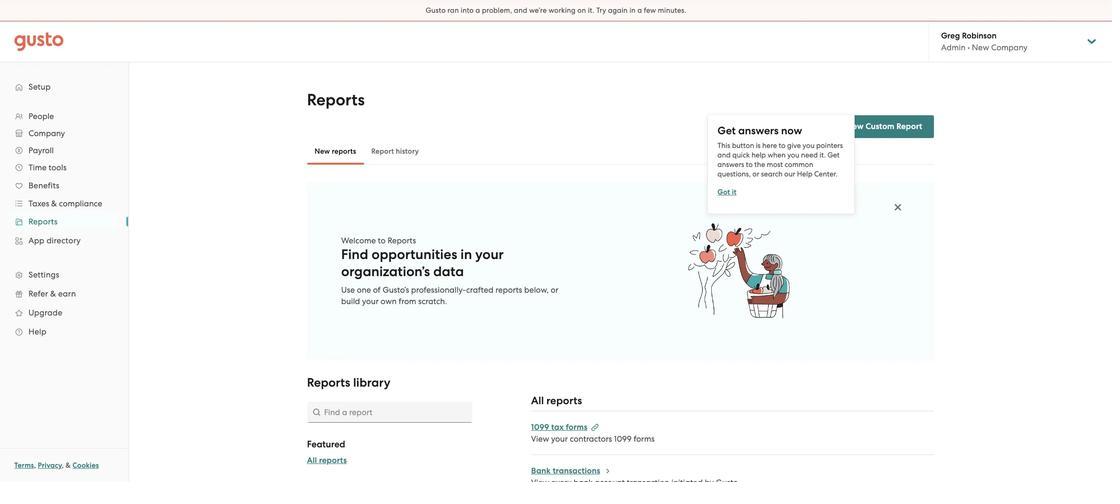 Task type: vqa. For each thing, say whether or not it's contained in the screenshot.
rightmost a
yes



Task type: locate. For each thing, give the bounding box(es) containing it.
or inside get answers now this button is here to give you pointers and quick help when you need it. get answers to the most common questions, or search our help center.
[[753, 170, 759, 178]]

common
[[785, 160, 813, 169]]

company inside greg robinson admin • new company
[[991, 43, 1028, 52]]

below,
[[524, 285, 549, 295]]

payroll button
[[9, 142, 119, 159]]

0 horizontal spatial it.
[[588, 6, 595, 15]]

0 vertical spatial your
[[475, 246, 504, 263]]

1 horizontal spatial help
[[797, 170, 813, 178]]

0 vertical spatial &
[[51, 199, 57, 208]]

1 vertical spatial in
[[461, 246, 472, 263]]

answers up questions,
[[718, 160, 744, 169]]

or right "below,"
[[551, 285, 559, 295]]

welcome to reports find opportunities in your organization's data
[[341, 236, 504, 280]]

got it button
[[718, 186, 737, 198]]

terms link
[[14, 462, 34, 470]]

forms
[[566, 423, 588, 433], [634, 435, 655, 444]]

build
[[341, 297, 360, 306]]

to right 'welcome'
[[378, 236, 386, 246]]

transactions
[[553, 466, 600, 476]]

get down 'pointers'
[[828, 151, 840, 159]]

help inside gusto navigation element
[[28, 327, 47, 337]]

1 horizontal spatial company
[[991, 43, 1028, 52]]

to left the at the right of page
[[746, 160, 753, 169]]

custom
[[866, 122, 895, 132]]

help
[[752, 151, 766, 159]]

1 horizontal spatial a
[[638, 6, 642, 15]]

1 vertical spatial get
[[828, 151, 840, 159]]

you up need
[[803, 141, 815, 150]]

help down upgrade
[[28, 327, 47, 337]]

2 vertical spatial your
[[551, 435, 568, 444]]

it. inside get answers now this button is here to give you pointers and quick help when you need it. get answers to the most common questions, or search our help center.
[[820, 151, 826, 159]]

your
[[475, 246, 504, 263], [362, 297, 379, 306], [551, 435, 568, 444]]

0 horizontal spatial your
[[362, 297, 379, 306]]

report inside button
[[371, 147, 394, 156]]

1 vertical spatial it.
[[820, 151, 826, 159]]

this
[[718, 141, 730, 150]]

and down this
[[718, 151, 731, 159]]

0 vertical spatial it.
[[588, 6, 595, 15]]

your down one
[[362, 297, 379, 306]]

1 vertical spatial company
[[28, 129, 65, 138]]

new custom report
[[846, 122, 923, 132]]

use
[[341, 285, 355, 295]]

0 horizontal spatial you
[[788, 151, 800, 159]]

& for earn
[[50, 289, 56, 299]]

1 horizontal spatial it.
[[820, 151, 826, 159]]

1 vertical spatial answers
[[718, 160, 744, 169]]

working
[[549, 6, 576, 15]]

1 horizontal spatial new
[[846, 122, 864, 132]]

2 horizontal spatial new
[[972, 43, 989, 52]]

in up data
[[461, 246, 472, 263]]

0 horizontal spatial a
[[476, 6, 480, 15]]

upgrade
[[28, 308, 62, 318]]

1 horizontal spatial your
[[475, 246, 504, 263]]

0 vertical spatial answers
[[738, 124, 779, 137]]

give
[[787, 141, 801, 150]]

1 horizontal spatial get
[[828, 151, 840, 159]]

company down people
[[28, 129, 65, 138]]

1 vertical spatial &
[[50, 289, 56, 299]]

robinson
[[962, 31, 997, 41]]

settings link
[[9, 266, 119, 284]]

1 horizontal spatial or
[[753, 170, 759, 178]]

0 horizontal spatial forms
[[566, 423, 588, 433]]

, left privacy
[[34, 462, 36, 470]]

reports library
[[307, 376, 390, 390]]

a left the few
[[638, 6, 642, 15]]

1 vertical spatial all
[[307, 456, 317, 466]]

refer
[[28, 289, 48, 299]]

1 horizontal spatial and
[[718, 151, 731, 159]]

1 vertical spatial your
[[362, 297, 379, 306]]

0 horizontal spatial to
[[378, 236, 386, 246]]

all
[[531, 395, 544, 407], [307, 456, 317, 466]]

problem,
[[482, 6, 512, 15]]

list containing people
[[0, 108, 128, 341]]

to
[[779, 141, 786, 150], [746, 160, 753, 169], [378, 236, 386, 246]]

or down the at the right of page
[[753, 170, 759, 178]]

0 horizontal spatial or
[[551, 285, 559, 295]]

0 horizontal spatial get
[[718, 124, 736, 137]]

1 horizontal spatial all
[[531, 395, 544, 407]]

new for new custom report
[[846, 122, 864, 132]]

& right taxes at the left top of page
[[51, 199, 57, 208]]

answers up is
[[738, 124, 779, 137]]

& inside dropdown button
[[51, 199, 57, 208]]

1 vertical spatial or
[[551, 285, 559, 295]]

all reports down "featured"
[[307, 456, 347, 466]]

new for new reports
[[315, 147, 330, 156]]

0 horizontal spatial in
[[461, 246, 472, 263]]

and
[[514, 6, 527, 15], [718, 151, 731, 159]]

0 horizontal spatial report
[[371, 147, 394, 156]]

1099 tax forms link
[[531, 423, 599, 433]]

1 vertical spatial and
[[718, 151, 731, 159]]

it. down 'pointers'
[[820, 151, 826, 159]]

report right custom
[[897, 122, 923, 132]]

1 horizontal spatial 1099
[[614, 435, 632, 444]]

1099 right contractors
[[614, 435, 632, 444]]

now
[[781, 124, 802, 137]]

it.
[[588, 6, 595, 15], [820, 151, 826, 159]]

a right into
[[476, 6, 480, 15]]

all up 1099 tax forms
[[531, 395, 544, 407]]

2 , from the left
[[62, 462, 64, 470]]

app directory
[[28, 236, 81, 246]]

all down "featured"
[[307, 456, 317, 466]]

reports
[[332, 147, 356, 156], [496, 285, 522, 295], [547, 395, 582, 407], [319, 456, 347, 466]]

0 horizontal spatial new
[[315, 147, 330, 156]]

,
[[34, 462, 36, 470], [62, 462, 64, 470]]

cookies
[[73, 462, 99, 470]]

report history button
[[364, 140, 427, 163]]

&
[[51, 199, 57, 208], [50, 289, 56, 299], [66, 462, 71, 470]]

help
[[797, 170, 813, 178], [28, 327, 47, 337]]

0 horizontal spatial all
[[307, 456, 317, 466]]

app directory link
[[9, 232, 119, 249]]

list
[[0, 108, 128, 341]]

get
[[718, 124, 736, 137], [828, 151, 840, 159]]

1 vertical spatial 1099
[[614, 435, 632, 444]]

0 vertical spatial in
[[630, 6, 636, 15]]

all reports button
[[307, 455, 347, 467]]

0 vertical spatial company
[[991, 43, 1028, 52]]

all reports up tax
[[531, 395, 582, 407]]

upgrade link
[[9, 304, 119, 322]]

from
[[399, 297, 416, 306]]

0 vertical spatial or
[[753, 170, 759, 178]]

new inside button
[[315, 147, 330, 156]]

to up when
[[779, 141, 786, 150]]

bank transactions
[[531, 466, 600, 476]]

1 vertical spatial new
[[846, 122, 864, 132]]

company down robinson
[[991, 43, 1028, 52]]

report
[[897, 122, 923, 132], [371, 147, 394, 156]]

0 vertical spatial all reports
[[531, 395, 582, 407]]

1 vertical spatial report
[[371, 147, 394, 156]]

quick
[[733, 151, 750, 159]]

in right again
[[630, 6, 636, 15]]

0 vertical spatial to
[[779, 141, 786, 150]]

benefits
[[28, 181, 59, 190]]

your up crafted
[[475, 246, 504, 263]]

0 horizontal spatial help
[[28, 327, 47, 337]]

1099 up view
[[531, 423, 549, 433]]

2 vertical spatial new
[[315, 147, 330, 156]]

1 horizontal spatial forms
[[634, 435, 655, 444]]

1 vertical spatial to
[[746, 160, 753, 169]]

refer & earn link
[[9, 285, 119, 303]]

0 horizontal spatial and
[[514, 6, 527, 15]]

report left history
[[371, 147, 394, 156]]

2 horizontal spatial your
[[551, 435, 568, 444]]

cookies button
[[73, 460, 99, 472]]

people
[[28, 112, 54, 121]]

1 horizontal spatial in
[[630, 6, 636, 15]]

0 horizontal spatial company
[[28, 129, 65, 138]]

faqs
[[793, 122, 812, 132]]

0 vertical spatial all
[[531, 395, 544, 407]]

help down common
[[797, 170, 813, 178]]

got
[[718, 188, 730, 196]]

1 , from the left
[[34, 462, 36, 470]]

home image
[[14, 32, 64, 51]]

0 vertical spatial report
[[897, 122, 923, 132]]

company inside dropdown button
[[28, 129, 65, 138]]

taxes & compliance button
[[9, 195, 119, 212]]

1 vertical spatial forms
[[634, 435, 655, 444]]

in inside welcome to reports find opportunities in your organization's data
[[461, 246, 472, 263]]

new
[[972, 43, 989, 52], [846, 122, 864, 132], [315, 147, 330, 156]]

, left cookies
[[62, 462, 64, 470]]

it. right on
[[588, 6, 595, 15]]

benefits link
[[9, 177, 119, 194]]

contractors
[[570, 435, 612, 444]]

answers
[[738, 124, 779, 137], [718, 160, 744, 169]]

0 vertical spatial new
[[972, 43, 989, 52]]

directory
[[46, 236, 81, 246]]

0 horizontal spatial ,
[[34, 462, 36, 470]]

your inside welcome to reports find opportunities in your organization's data
[[475, 246, 504, 263]]

new reports button
[[307, 140, 364, 163]]

get up this
[[718, 124, 736, 137]]

own
[[381, 297, 397, 306]]

your down 1099 tax forms
[[551, 435, 568, 444]]

all reports
[[531, 395, 582, 407], [307, 456, 347, 466]]

0 vertical spatial forms
[[566, 423, 588, 433]]

1 horizontal spatial you
[[803, 141, 815, 150]]

to inside welcome to reports find opportunities in your organization's data
[[378, 236, 386, 246]]

and inside get answers now this button is here to give you pointers and quick help when you need it. get answers to the most common questions, or search our help center.
[[718, 151, 731, 159]]

or
[[753, 170, 759, 178], [551, 285, 559, 295]]

2 vertical spatial to
[[378, 236, 386, 246]]

0 vertical spatial 1099
[[531, 423, 549, 433]]

you down give
[[788, 151, 800, 159]]

& left cookies
[[66, 462, 71, 470]]

or inside use one of gusto's professionally-crafted reports below, or build your own from scratch.
[[551, 285, 559, 295]]

0 horizontal spatial all reports
[[307, 456, 347, 466]]

one
[[357, 285, 371, 295]]

reports inside gusto navigation element
[[28, 217, 58, 227]]

all inside button
[[307, 456, 317, 466]]

1 horizontal spatial ,
[[62, 462, 64, 470]]

0 vertical spatial help
[[797, 170, 813, 178]]

1 vertical spatial help
[[28, 327, 47, 337]]

and left we're
[[514, 6, 527, 15]]

taxes & compliance
[[28, 199, 102, 208]]

& left earn
[[50, 289, 56, 299]]



Task type: describe. For each thing, give the bounding box(es) containing it.
our
[[784, 170, 795, 178]]

featured
[[307, 439, 345, 450]]

reports tab list
[[307, 138, 934, 165]]

gusto ran into a problem, and we're working on it. try again in a few minutes.
[[426, 6, 686, 15]]

gusto
[[426, 6, 446, 15]]

0 vertical spatial get
[[718, 124, 736, 137]]

data
[[433, 264, 464, 280]]

compliance
[[59, 199, 102, 208]]

1 horizontal spatial all reports
[[531, 395, 582, 407]]

minutes.
[[658, 6, 686, 15]]

report history
[[371, 147, 419, 156]]

1 a from the left
[[476, 6, 480, 15]]

tax
[[551, 423, 564, 433]]

people button
[[9, 108, 119, 125]]

tools
[[49, 163, 67, 172]]

crafted
[[466, 285, 494, 295]]

new reports
[[315, 147, 356, 156]]

•
[[968, 43, 970, 52]]

time
[[28, 163, 47, 172]]

time tools button
[[9, 159, 119, 176]]

bank
[[531, 466, 551, 476]]

on
[[578, 6, 586, 15]]

greg
[[941, 31, 960, 41]]

help link
[[9, 323, 119, 341]]

reports inside welcome to reports find opportunities in your organization's data
[[388, 236, 416, 246]]

few
[[644, 6, 656, 15]]

2 vertical spatial &
[[66, 462, 71, 470]]

2 horizontal spatial to
[[779, 141, 786, 150]]

bank transactions link
[[531, 466, 612, 476]]

Report Search bar field
[[307, 402, 472, 423]]

admin
[[941, 43, 966, 52]]

got it
[[718, 188, 737, 196]]

settings
[[28, 270, 59, 280]]

welcome
[[341, 236, 376, 246]]

gusto navigation element
[[0, 62, 128, 357]]

terms
[[14, 462, 34, 470]]

company button
[[9, 125, 119, 142]]

new inside greg robinson admin • new company
[[972, 43, 989, 52]]

payroll
[[28, 146, 54, 155]]

refer & earn
[[28, 289, 76, 299]]

app
[[28, 236, 44, 246]]

reports inside tab list
[[332, 147, 356, 156]]

professionally-
[[411, 285, 466, 295]]

opportunities
[[372, 246, 457, 263]]

setup link
[[9, 78, 119, 95]]

privacy
[[38, 462, 62, 470]]

get answers now this button is here to give you pointers and quick help when you need it. get answers to the most common questions, or search our help center.
[[718, 124, 843, 178]]

privacy link
[[38, 462, 62, 470]]

your inside use one of gusto's professionally-crafted reports below, or build your own from scratch.
[[362, 297, 379, 306]]

into
[[461, 6, 474, 15]]

find
[[341, 246, 368, 263]]

library
[[353, 376, 390, 390]]

reports inside use one of gusto's professionally-crafted reports below, or build your own from scratch.
[[496, 285, 522, 295]]

most
[[767, 160, 783, 169]]

1 vertical spatial you
[[788, 151, 800, 159]]

center.
[[814, 170, 838, 178]]

0 vertical spatial you
[[803, 141, 815, 150]]

terms , privacy , & cookies
[[14, 462, 99, 470]]

history
[[396, 147, 419, 156]]

reports link
[[9, 213, 119, 230]]

gusto's
[[383, 285, 409, 295]]

setup
[[28, 82, 51, 92]]

faqs button
[[781, 121, 812, 133]]

1 vertical spatial all reports
[[307, 456, 347, 466]]

organization's
[[341, 264, 430, 280]]

when
[[768, 151, 786, 159]]

ran
[[448, 6, 459, 15]]

pointers
[[816, 141, 843, 150]]

scratch.
[[418, 297, 447, 306]]

2 a from the left
[[638, 6, 642, 15]]

here
[[763, 141, 777, 150]]

again
[[608, 6, 628, 15]]

help inside get answers now this button is here to give you pointers and quick help when you need it. get answers to the most common questions, or search our help center.
[[797, 170, 813, 178]]

we're
[[529, 6, 547, 15]]

need
[[801, 151, 818, 159]]

questions,
[[718, 170, 751, 178]]

search
[[761, 170, 783, 178]]

1 horizontal spatial to
[[746, 160, 753, 169]]

view your contractors 1099 forms
[[531, 435, 655, 444]]

0 horizontal spatial 1099
[[531, 423, 549, 433]]

& for compliance
[[51, 199, 57, 208]]

of
[[373, 285, 381, 295]]

0 vertical spatial and
[[514, 6, 527, 15]]

is
[[756, 141, 761, 150]]

1 horizontal spatial report
[[897, 122, 923, 132]]

the
[[755, 160, 765, 169]]

try
[[596, 6, 606, 15]]

view
[[531, 435, 549, 444]]

button
[[732, 141, 754, 150]]

earn
[[58, 289, 76, 299]]

1099 tax forms
[[531, 423, 588, 433]]

time tools
[[28, 163, 67, 172]]

it
[[732, 188, 737, 196]]

taxes
[[28, 199, 49, 208]]



